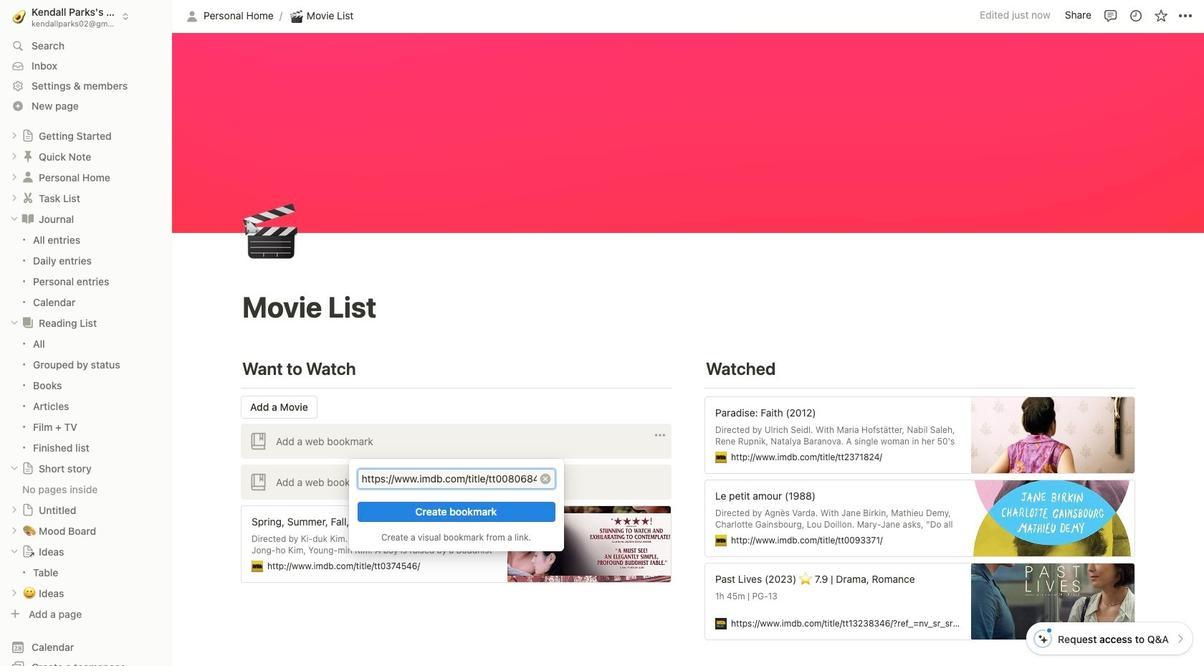 Task type: vqa. For each thing, say whether or not it's contained in the screenshot.
group
yes



Task type: describe. For each thing, give the bounding box(es) containing it.
comments image
[[1104, 8, 1118, 23]]

favorite image
[[1154, 8, 1169, 23]]

1 group from the top
[[0, 229, 172, 312]]

🥑 image
[[12, 7, 26, 25]]

Paste in https://… url field
[[362, 472, 537, 486]]



Task type: locate. For each thing, give the bounding box(es) containing it.
🎬 image
[[290, 8, 303, 24]]

group
[[0, 229, 172, 312], [0, 333, 172, 458]]

change page icon image
[[21, 212, 35, 226], [21, 316, 35, 330], [22, 462, 34, 475], [22, 545, 34, 558]]

🎬 image
[[243, 196, 299, 269]]

updates image
[[1129, 8, 1143, 23]]

2 group from the top
[[0, 333, 172, 458]]

1 vertical spatial group
[[0, 333, 172, 458]]

0 vertical spatial group
[[0, 229, 172, 312]]



